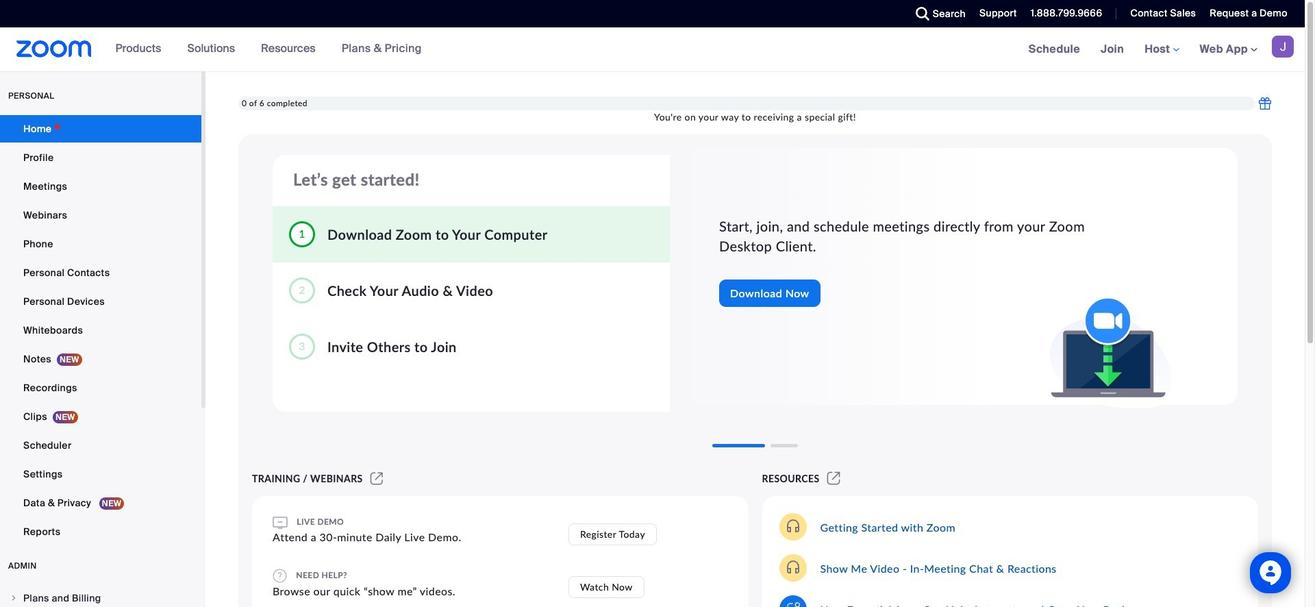 Task type: describe. For each thing, give the bounding box(es) containing it.
product information navigation
[[105, 27, 432, 71]]

right image
[[10, 594, 18, 602]]

window new image
[[825, 473, 843, 484]]



Task type: vqa. For each thing, say whether or not it's contained in the screenshot.
'window new' image
yes



Task type: locate. For each thing, give the bounding box(es) containing it.
banner
[[0, 27, 1305, 72]]

meetings navigation
[[1019, 27, 1305, 72]]

zoom logo image
[[16, 40, 92, 58]]

profile picture image
[[1272, 36, 1294, 58]]

personal menu menu
[[0, 115, 201, 547]]

window new image
[[368, 473, 385, 484]]

menu item
[[0, 585, 201, 607]]



